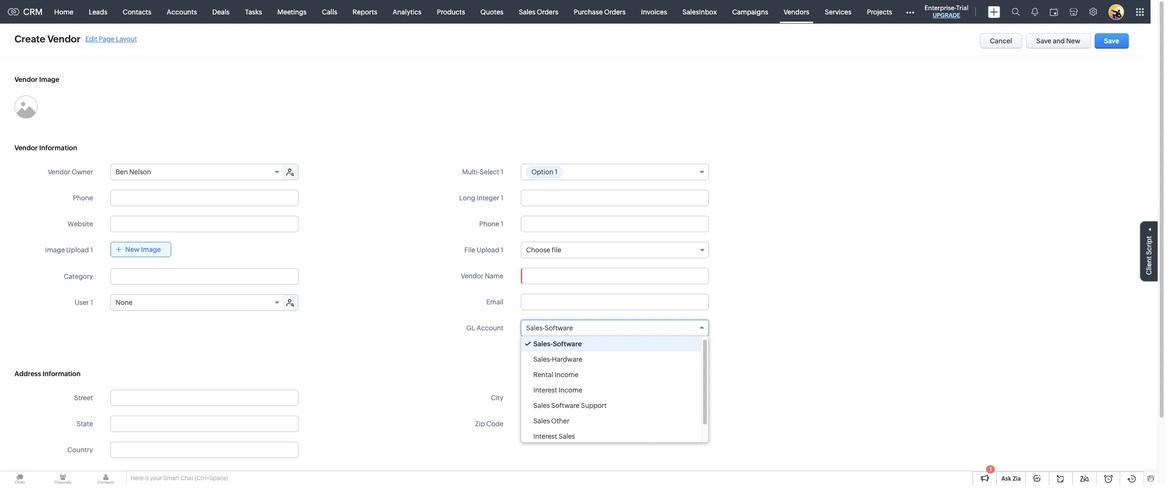 Task type: describe. For each thing, give the bounding box(es) containing it.
accounts
[[167, 8, 197, 16]]

account
[[477, 325, 503, 332]]

new inside save and new button
[[1066, 37, 1081, 45]]

enterprise-trial upgrade
[[925, 4, 969, 19]]

leads link
[[81, 0, 115, 23]]

list box containing sales-software
[[521, 337, 708, 445]]

address information
[[14, 370, 81, 378]]

calls link
[[314, 0, 345, 23]]

file
[[552, 246, 561, 254]]

software for sales software support option
[[551, 402, 580, 410]]

phone for phone
[[73, 194, 93, 202]]

services link
[[817, 0, 859, 23]]

vendor for vendor owner
[[48, 168, 70, 176]]

zip code
[[475, 421, 503, 428]]

gl
[[466, 325, 475, 332]]

vendor name
[[461, 272, 503, 280]]

ben nelson
[[116, 168, 151, 176]]

0 horizontal spatial new
[[125, 246, 140, 254]]

gl account
[[466, 325, 503, 332]]

and
[[1053, 37, 1065, 45]]

zia
[[1013, 476, 1021, 483]]

smart
[[163, 476, 179, 482]]

sales-hardware option
[[521, 352, 701, 367]]

nelson
[[129, 168, 151, 176]]

search element
[[1006, 0, 1026, 24]]

choose file
[[526, 246, 561, 254]]

zip
[[475, 421, 485, 428]]

None field
[[111, 295, 283, 311]]

image for vendor image
[[39, 76, 59, 83]]

calls
[[322, 8, 337, 16]]

save button
[[1095, 33, 1129, 49]]

interest income
[[533, 387, 582, 394]]

phone for phone 1
[[479, 220, 499, 228]]

save and new
[[1036, 37, 1081, 45]]

vendor information
[[14, 144, 77, 152]]

vendors link
[[776, 0, 817, 23]]

interest for interest sales
[[533, 433, 557, 441]]

user 1
[[75, 299, 93, 307]]

sales- for 'sales-software' option
[[533, 340, 553, 348]]

search image
[[1012, 8, 1020, 16]]

vendor down home link
[[47, 33, 81, 44]]

client script
[[1145, 236, 1153, 275]]

enterprise-
[[925, 4, 956, 12]]

meetings link
[[270, 0, 314, 23]]

crm link
[[8, 7, 43, 17]]

software inside "sales-software" "field"
[[545, 325, 573, 332]]

quotes link
[[473, 0, 511, 23]]

vendor owner
[[48, 168, 93, 176]]

profile image
[[1109, 4, 1124, 20]]

interest sales
[[533, 433, 575, 441]]

salesinbox
[[683, 8, 717, 16]]

vendor image
[[14, 76, 59, 83]]

campaigns link
[[725, 0, 776, 23]]

analytics link
[[385, 0, 429, 23]]

orders for sales orders
[[537, 8, 558, 16]]

address
[[14, 370, 41, 378]]

name
[[485, 272, 503, 280]]

home
[[54, 8, 73, 16]]

edit
[[85, 35, 97, 43]]

email
[[486, 299, 503, 306]]

rental
[[533, 371, 553, 379]]

phone 1
[[479, 220, 503, 228]]

file upload 1
[[464, 246, 503, 254]]

campaigns
[[732, 8, 768, 16]]

reports link
[[345, 0, 385, 23]]

interest for interest income
[[533, 387, 557, 394]]

accounts link
[[159, 0, 205, 23]]

information for address information
[[43, 370, 81, 378]]

select
[[480, 168, 499, 176]]

calendar image
[[1050, 8, 1058, 16]]

deals
[[212, 8, 230, 16]]

sales-software inside "field"
[[526, 325, 573, 332]]

purchase
[[574, 8, 603, 16]]

invoices
[[641, 8, 667, 16]]

page
[[99, 35, 115, 43]]

new image
[[125, 246, 161, 254]]

code
[[486, 421, 503, 428]]

sales for sales software support
[[533, 402, 550, 410]]

meetings
[[277, 8, 307, 16]]

long integer 1
[[459, 194, 503, 202]]

income for interest income
[[559, 387, 582, 394]]

image for new image
[[141, 246, 161, 254]]

profile element
[[1103, 0, 1130, 23]]

multi-select 1
[[462, 168, 503, 176]]

city
[[491, 394, 503, 402]]

owner
[[72, 168, 93, 176]]

channels image
[[43, 472, 83, 486]]

signals element
[[1026, 0, 1044, 24]]

state
[[77, 421, 93, 428]]

create menu image
[[988, 6, 1000, 18]]

sales orders
[[519, 8, 558, 16]]

leads
[[89, 8, 107, 16]]

signals image
[[1032, 8, 1038, 16]]

products
[[437, 8, 465, 16]]



Task type: vqa. For each thing, say whether or not it's contained in the screenshot.
Income to the top
yes



Task type: locate. For each thing, give the bounding box(es) containing it.
software inside sales software support option
[[551, 402, 580, 410]]

0 vertical spatial income
[[555, 371, 579, 379]]

sales-software inside option
[[533, 340, 582, 348]]

cancel
[[990, 37, 1012, 45]]

projects link
[[859, 0, 900, 23]]

sales-software
[[526, 325, 573, 332], [533, 340, 582, 348]]

here
[[131, 476, 143, 482]]

vendor for vendor name
[[461, 272, 484, 280]]

vendor up the "image" at top
[[14, 76, 38, 83]]

orders
[[537, 8, 558, 16], [604, 8, 626, 16]]

1 horizontal spatial phone
[[479, 220, 499, 228]]

chat
[[181, 476, 193, 482]]

option 1
[[531, 168, 558, 176]]

purchase orders
[[574, 8, 626, 16]]

1 save from the left
[[1036, 37, 1052, 45]]

interest
[[533, 387, 557, 394], [533, 433, 557, 441]]

software for 'sales-software' option
[[553, 340, 582, 348]]

save left and
[[1036, 37, 1052, 45]]

0 vertical spatial software
[[545, 325, 573, 332]]

save for save
[[1104, 37, 1119, 45]]

information up street
[[43, 370, 81, 378]]

Option 1 field
[[521, 164, 708, 180]]

sales-
[[526, 325, 545, 332], [533, 340, 553, 348], [533, 356, 552, 364]]

image
[[39, 76, 59, 83], [141, 246, 161, 254], [45, 246, 65, 254]]

hardware
[[552, 356, 582, 364]]

2 interest from the top
[[533, 433, 557, 441]]

upload down website
[[66, 246, 89, 254]]

2 vertical spatial software
[[551, 402, 580, 410]]

income
[[555, 371, 579, 379], [559, 387, 582, 394]]

0 vertical spatial new
[[1066, 37, 1081, 45]]

quotes
[[480, 8, 503, 16]]

0 vertical spatial sales-software
[[526, 325, 573, 332]]

software up "other"
[[551, 402, 580, 410]]

0 horizontal spatial save
[[1036, 37, 1052, 45]]

analytics
[[393, 8, 421, 16]]

chats image
[[0, 472, 40, 486]]

software
[[545, 325, 573, 332], [553, 340, 582, 348], [551, 402, 580, 410]]

sales-software option
[[521, 337, 701, 352]]

upload for file
[[477, 246, 499, 254]]

projects
[[867, 8, 892, 16]]

upload for image
[[66, 246, 89, 254]]

street
[[74, 394, 93, 402]]

user
[[75, 299, 89, 307]]

your
[[150, 476, 162, 482]]

sales- for sales-hardware option
[[533, 356, 552, 364]]

1 vertical spatial new
[[125, 246, 140, 254]]

software up sales-hardware
[[545, 325, 573, 332]]

sales other option
[[521, 414, 701, 429]]

Ben Nelson field
[[111, 164, 283, 180]]

information up vendor owner
[[39, 144, 77, 152]]

sales orders link
[[511, 0, 566, 23]]

1 vertical spatial phone
[[479, 220, 499, 228]]

orders left purchase
[[537, 8, 558, 16]]

create vendor edit page layout
[[14, 33, 137, 44]]

create
[[14, 33, 45, 44]]

interest sales option
[[521, 429, 701, 445]]

invoices link
[[633, 0, 675, 23]]

phone down integer
[[479, 220, 499, 228]]

0 vertical spatial information
[[39, 144, 77, 152]]

support
[[581, 402, 607, 410]]

1 vertical spatial software
[[553, 340, 582, 348]]

0 vertical spatial sales-
[[526, 325, 545, 332]]

1 horizontal spatial orders
[[604, 8, 626, 16]]

script
[[1145, 236, 1153, 255]]

sales for sales orders
[[519, 8, 535, 16]]

sales software support
[[533, 402, 607, 410]]

home link
[[47, 0, 81, 23]]

create menu element
[[982, 0, 1006, 23]]

new
[[1066, 37, 1081, 45], [125, 246, 140, 254]]

0 horizontal spatial upload
[[66, 246, 89, 254]]

contacts
[[123, 8, 151, 16]]

here is your smart chat (ctrl+space)
[[131, 476, 228, 482]]

other
[[551, 418, 570, 425]]

edit page layout link
[[85, 35, 137, 43]]

is
[[145, 476, 149, 482]]

crm
[[23, 7, 43, 17]]

rental income
[[533, 371, 579, 379]]

information for vendor information
[[39, 144, 77, 152]]

website
[[68, 220, 93, 228]]

image image
[[14, 95, 38, 119]]

purchase orders link
[[566, 0, 633, 23]]

1 horizontal spatial save
[[1104, 37, 1119, 45]]

1 horizontal spatial new
[[1066, 37, 1081, 45]]

Other Modules field
[[900, 4, 921, 20]]

1 vertical spatial information
[[43, 370, 81, 378]]

vendor left owner
[[48, 168, 70, 176]]

client
[[1145, 256, 1153, 275]]

0 horizontal spatial phone
[[73, 194, 93, 202]]

vendor left name
[[461, 272, 484, 280]]

save
[[1036, 37, 1052, 45], [1104, 37, 1119, 45]]

1 vertical spatial sales-
[[533, 340, 553, 348]]

country
[[67, 447, 93, 454]]

services
[[825, 8, 852, 16]]

reports
[[353, 8, 377, 16]]

phone down owner
[[73, 194, 93, 202]]

sales software support option
[[521, 398, 701, 414]]

products link
[[429, 0, 473, 23]]

vendor for vendor information
[[14, 144, 38, 152]]

1 vertical spatial sales-software
[[533, 340, 582, 348]]

1 vertical spatial income
[[559, 387, 582, 394]]

software inside 'sales-software' option
[[553, 340, 582, 348]]

salesinbox link
[[675, 0, 725, 23]]

interest income option
[[521, 383, 701, 398]]

list box
[[521, 337, 708, 445]]

None text field
[[564, 169, 696, 177], [521, 190, 709, 206], [521, 268, 709, 285], [110, 269, 298, 285], [110, 416, 298, 433], [521, 416, 709, 433], [564, 169, 696, 177], [521, 190, 709, 206], [521, 268, 709, 285], [110, 269, 298, 285], [110, 416, 298, 433], [521, 416, 709, 433]]

1 interest from the top
[[533, 387, 557, 394]]

deals link
[[205, 0, 237, 23]]

0 vertical spatial phone
[[73, 194, 93, 202]]

0 vertical spatial interest
[[533, 387, 557, 394]]

rental income option
[[521, 367, 701, 383]]

vendors
[[784, 8, 809, 16]]

orders for purchase orders
[[604, 8, 626, 16]]

upload
[[66, 246, 89, 254], [477, 246, 499, 254]]

1 vertical spatial interest
[[533, 433, 557, 441]]

save and new button
[[1026, 33, 1091, 49]]

multi-
[[462, 168, 480, 176]]

sales up sales other
[[533, 402, 550, 410]]

0 horizontal spatial orders
[[537, 8, 558, 16]]

ask zia
[[1001, 476, 1021, 483]]

income down hardware
[[555, 371, 579, 379]]

contacts link
[[115, 0, 159, 23]]

save down profile 'icon'
[[1104, 37, 1119, 45]]

interest down rental
[[533, 387, 557, 394]]

sales right quotes link
[[519, 8, 535, 16]]

sales other
[[533, 418, 570, 425]]

choose
[[526, 246, 550, 254]]

None field
[[111, 443, 298, 458]]

1 orders from the left
[[537, 8, 558, 16]]

category
[[64, 273, 93, 281]]

2 save from the left
[[1104, 37, 1119, 45]]

interest down sales other
[[533, 433, 557, 441]]

1
[[501, 168, 503, 176], [501, 194, 503, 202], [501, 220, 503, 228], [90, 246, 93, 254], [501, 246, 503, 254], [90, 299, 93, 307], [990, 467, 992, 473]]

sales- inside "field"
[[526, 325, 545, 332]]

sales down "other"
[[559, 433, 575, 441]]

tasks
[[245, 8, 262, 16]]

sales left "other"
[[533, 418, 550, 425]]

contacts image
[[86, 472, 126, 486]]

2 vertical spatial sales-
[[533, 356, 552, 364]]

ask
[[1001, 476, 1011, 483]]

income for rental income
[[555, 371, 579, 379]]

vendor for vendor image
[[14, 76, 38, 83]]

long
[[459, 194, 475, 202]]

tasks link
[[237, 0, 270, 23]]

sales-hardware
[[533, 356, 582, 364]]

Sales-Software field
[[521, 320, 709, 337]]

none
[[116, 299, 133, 307]]

choose file button
[[521, 242, 709, 258]]

None text field
[[110, 190, 298, 206], [110, 216, 298, 232], [521, 216, 709, 232], [521, 294, 709, 311], [110, 390, 298, 407], [521, 390, 709, 407], [111, 443, 298, 458], [110, 190, 298, 206], [110, 216, 298, 232], [521, 216, 709, 232], [521, 294, 709, 311], [110, 390, 298, 407], [521, 390, 709, 407], [111, 443, 298, 458]]

save for save and new
[[1036, 37, 1052, 45]]

2 orders from the left
[[604, 8, 626, 16]]

1 horizontal spatial upload
[[477, 246, 499, 254]]

1 upload from the left
[[66, 246, 89, 254]]

file
[[464, 246, 475, 254]]

2 upload from the left
[[477, 246, 499, 254]]

orders right purchase
[[604, 8, 626, 16]]

sales for sales other
[[533, 418, 550, 425]]

vendor down the "image" at top
[[14, 144, 38, 152]]

software up hardware
[[553, 340, 582, 348]]

upload right file
[[477, 246, 499, 254]]

income up sales software support at the bottom
[[559, 387, 582, 394]]

trial
[[956, 4, 969, 12]]



